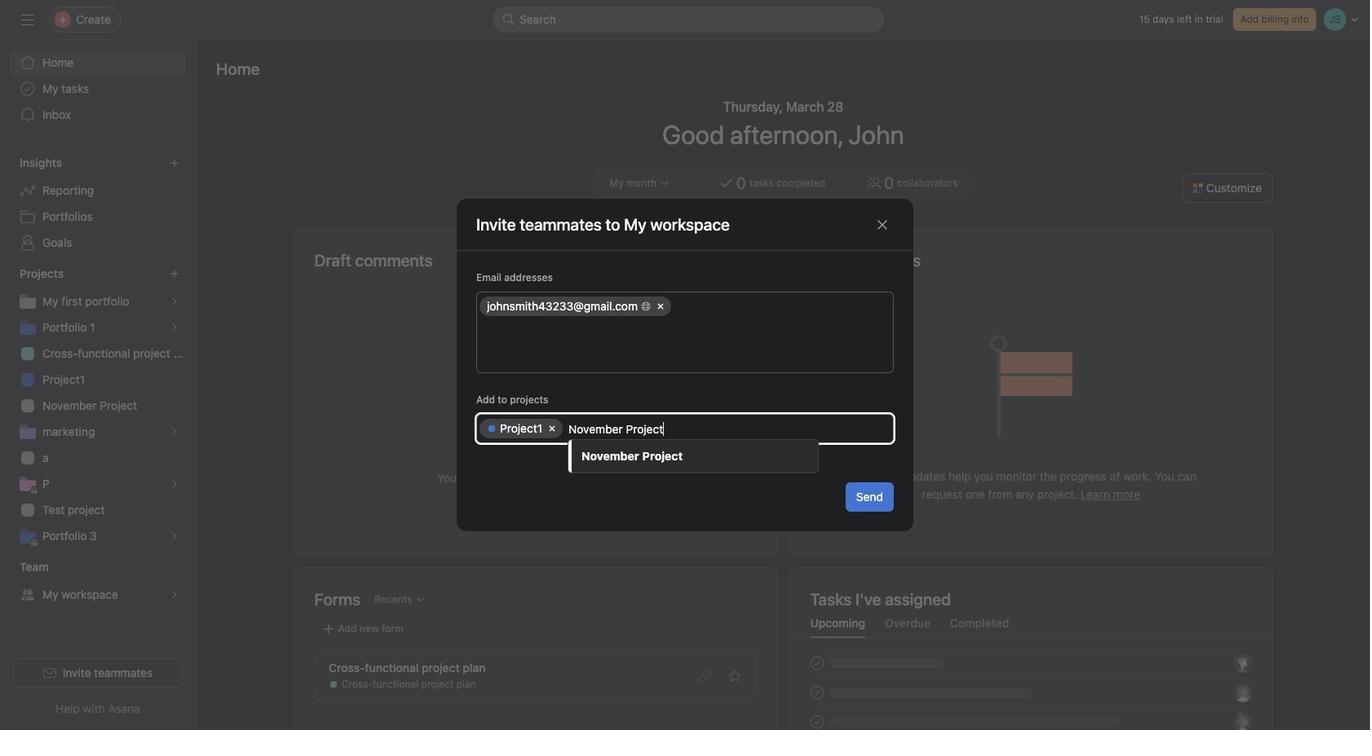 Task type: vqa. For each thing, say whether or not it's contained in the screenshot.
1st Mark complete option from the bottom of the page
no



Task type: describe. For each thing, give the bounding box(es) containing it.
global element
[[0, 40, 196, 138]]

1 row from the top
[[477, 293, 893, 321]]

none text field inside row
[[569, 419, 885, 439]]

hide sidebar image
[[21, 13, 34, 26]]

insights element
[[0, 148, 196, 259]]

2 row from the top
[[477, 415, 893, 443]]

projects element
[[0, 259, 196, 553]]

add to favorites image
[[728, 670, 741, 683]]



Task type: locate. For each thing, give the bounding box(es) containing it.
copy form link image
[[699, 670, 712, 683]]

row
[[477, 293, 893, 321], [477, 415, 893, 443]]

1 vertical spatial row
[[477, 415, 893, 443]]

prominent image
[[502, 13, 516, 26]]

list box
[[493, 7, 884, 33]]

cell
[[480, 297, 671, 316], [674, 297, 888, 316], [480, 419, 563, 439]]

dialog
[[457, 199, 914, 532]]

None text field
[[569, 419, 885, 439]]

teams element
[[0, 553, 196, 612]]

close this dialog image
[[876, 218, 889, 231]]

0 vertical spatial row
[[477, 293, 893, 321]]



